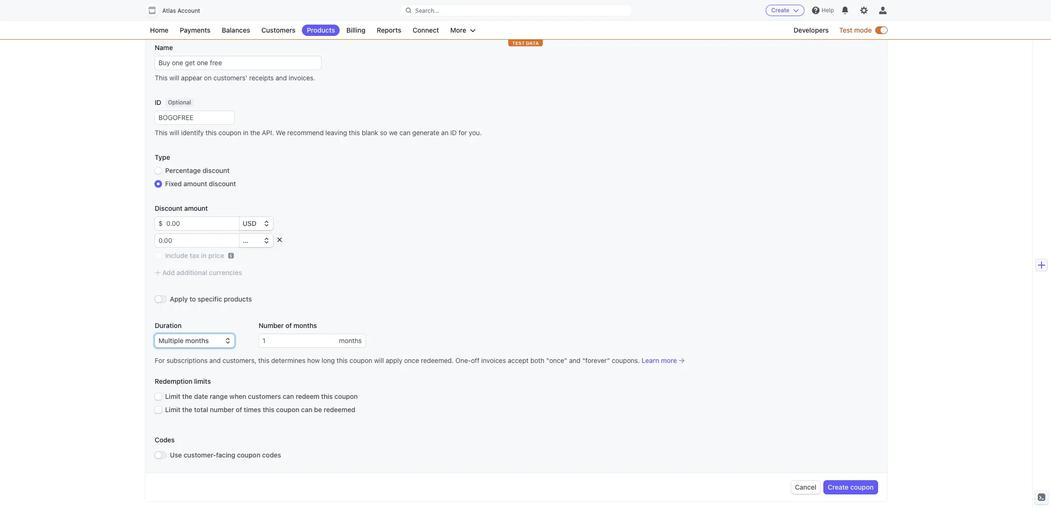 Task type: vqa. For each thing, say whether or not it's contained in the screenshot.
svg image to the left
no



Task type: describe. For each thing, give the bounding box(es) containing it.
accept
[[508, 356, 529, 365]]

amount for fixed
[[184, 180, 207, 188]]

this for this will identify this coupon in the api. we recommend leaving this blank so we can generate an id for you.
[[155, 129, 168, 137]]

can left redeem
[[283, 392, 294, 400]]

developers link
[[790, 25, 834, 36]]

number
[[210, 406, 234, 414]]

billing link
[[342, 25, 370, 36]]

0 vertical spatial the
[[250, 129, 260, 137]]

number
[[259, 321, 284, 330]]

redeem
[[296, 392, 320, 400]]

balances
[[222, 26, 250, 34]]

limits
[[194, 377, 211, 385]]

test
[[840, 26, 853, 34]]

0 vertical spatial months
[[294, 321, 317, 330]]

1 horizontal spatial and
[[276, 74, 287, 82]]

name
[[155, 43, 173, 52]]

create coupon button
[[825, 481, 878, 494]]

billing
[[347, 26, 366, 34]]

this will identify this coupon in the api. we recommend leaving this blank so we can generate an id for you.
[[155, 129, 482, 137]]

for
[[155, 356, 165, 365]]

products
[[224, 295, 252, 303]]

subscriptions,
[[287, 15, 330, 23]]

help
[[822, 7, 835, 14]]

we
[[389, 129, 398, 137]]

facing
[[216, 451, 235, 459]]

atlas
[[162, 7, 176, 14]]

create for create
[[772, 7, 790, 14]]

more button
[[446, 25, 481, 36]]

reports
[[377, 26, 402, 34]]

limit for limit the date range when customers can redeem this coupon
[[165, 392, 181, 400]]

0 vertical spatial discount
[[231, 15, 257, 23]]

duration
[[155, 321, 182, 330]]

customers'
[[214, 74, 248, 82]]

limit the total number of times this coupon can be redeemed
[[165, 406, 356, 414]]

balances link
[[217, 25, 255, 36]]

more
[[662, 356, 678, 365]]

0 vertical spatial be
[[197, 15, 204, 23]]

data
[[526, 40, 539, 46]]

include
[[165, 252, 188, 260]]

Name text field
[[155, 56, 321, 69]]

coupons.
[[612, 356, 640, 365]]

$
[[159, 219, 163, 227]]

entire
[[340, 15, 358, 23]]

apply
[[386, 356, 403, 365]]

months button
[[339, 334, 366, 347]]

customer
[[359, 15, 388, 23]]

once
[[404, 356, 419, 365]]

so
[[380, 129, 388, 137]]

test
[[513, 40, 525, 46]]

or
[[332, 15, 338, 23]]

customers link
[[257, 25, 300, 36]]

for subscriptions and customers, this determines how long this coupon will apply once redeemed. one-off invoices accept both "once" and "forever" coupons.
[[155, 356, 640, 365]]

ID text field
[[155, 111, 234, 124]]

cancel button
[[792, 481, 821, 494]]

use customer-facing coupon codes
[[170, 451, 281, 459]]

2 horizontal spatial and
[[570, 356, 581, 365]]

redeemed.
[[421, 356, 454, 365]]

cancel
[[796, 483, 817, 491]]

total
[[194, 406, 208, 414]]

Search… text field
[[400, 4, 633, 16]]

limit for limit the total number of times this coupon can be redeemed
[[165, 406, 181, 414]]

payments
[[180, 26, 211, 34]]

number of months
[[259, 321, 317, 330]]

months inside button
[[339, 337, 362, 345]]

this right long
[[337, 356, 348, 365]]

fixed amount discount
[[165, 180, 236, 188]]

this up redeemed
[[321, 392, 333, 400]]

create coupon
[[828, 483, 874, 491]]

long
[[322, 356, 335, 365]]

mode
[[855, 26, 873, 34]]

learn
[[642, 356, 660, 365]]

products link
[[302, 25, 340, 36]]

the for range
[[182, 392, 193, 400]]

we
[[276, 129, 286, 137]]

codes
[[262, 451, 281, 459]]

"forever"
[[583, 356, 610, 365]]

invoices
[[482, 356, 506, 365]]

identify
[[181, 129, 204, 137]]

this will appear on customers' receipts and invoices.
[[155, 74, 316, 82]]

subscriptions
[[167, 356, 208, 365]]

products
[[307, 26, 335, 34]]

range
[[210, 392, 228, 400]]

times
[[244, 406, 261, 414]]

appear
[[181, 74, 202, 82]]

0.00 text field
[[163, 217, 239, 230]]



Task type: locate. For each thing, give the bounding box(es) containing it.
usd button
[[239, 217, 273, 230]]

of down when
[[236, 406, 242, 414]]

learn more
[[642, 356, 678, 365]]

generate
[[413, 129, 440, 137]]

this down name
[[155, 74, 168, 82]]

in left api.
[[243, 129, 249, 137]]

both
[[531, 356, 545, 365]]

date
[[194, 392, 208, 400]]

learn more link
[[642, 356, 685, 365]]

recommend
[[288, 129, 324, 137]]

1 horizontal spatial be
[[314, 406, 322, 414]]

0 vertical spatial of
[[286, 321, 292, 330]]

0 vertical spatial id
[[155, 98, 161, 106]]

2 limit from the top
[[165, 406, 181, 414]]

0 horizontal spatial in
[[201, 252, 207, 260]]

leaving
[[326, 129, 347, 137]]

search…
[[415, 7, 439, 14]]

customer-
[[184, 451, 216, 459]]

coupons
[[155, 15, 182, 23]]

amount down percentage discount
[[184, 180, 207, 188]]

create up developers link
[[772, 7, 790, 14]]

1 horizontal spatial to
[[223, 15, 229, 23]]

accounts.
[[390, 15, 420, 23]]

1 vertical spatial of
[[236, 406, 242, 414]]

invoices.
[[289, 74, 316, 82]]

customers
[[262, 26, 296, 34]]

the left api.
[[250, 129, 260, 137]]

account
[[178, 7, 200, 14]]

0 vertical spatial this
[[155, 74, 168, 82]]

1 horizontal spatial in
[[243, 129, 249, 137]]

test mode
[[840, 26, 873, 34]]

the left total
[[182, 406, 193, 414]]

1 vertical spatial limit
[[165, 406, 181, 414]]

1 vertical spatial be
[[314, 406, 322, 414]]

atlas account button
[[145, 4, 210, 17]]

create button
[[766, 5, 805, 16]]

2 vertical spatial the
[[182, 406, 193, 414]]

this for this will appear on customers' receipts and invoices.
[[155, 74, 168, 82]]

an
[[442, 129, 449, 137]]

connect
[[413, 26, 439, 34]]

0 horizontal spatial to
[[190, 295, 196, 303]]

redemption
[[155, 377, 193, 385]]

customers,
[[223, 356, 257, 365]]

1 this from the top
[[155, 74, 168, 82]]

this down the customers
[[263, 406, 275, 414]]

1 horizontal spatial of
[[286, 321, 292, 330]]

can
[[184, 15, 195, 23], [400, 129, 411, 137], [283, 392, 294, 400], [301, 406, 313, 414]]

include tax in price
[[165, 252, 224, 260]]

will left appear
[[170, 74, 179, 82]]

use
[[170, 451, 182, 459]]

None text field
[[259, 334, 339, 347]]

home
[[150, 26, 169, 34]]

2 vertical spatial will
[[374, 356, 384, 365]]

"once"
[[547, 356, 568, 365]]

1 vertical spatial the
[[182, 392, 193, 400]]

payments link
[[175, 25, 215, 36]]

will
[[170, 74, 179, 82], [170, 129, 179, 137], [374, 356, 384, 365]]

tax
[[190, 252, 200, 260]]

percentage discount
[[165, 166, 230, 174]]

more
[[451, 26, 467, 34]]

1 vertical spatial create
[[828, 483, 849, 491]]

and right "once"
[[570, 356, 581, 365]]

be
[[197, 15, 204, 23], [314, 406, 322, 414]]

amount for discount
[[184, 204, 208, 212]]

1 vertical spatial will
[[170, 129, 179, 137]]

of
[[286, 321, 292, 330], [236, 406, 242, 414]]

and up limits
[[210, 356, 221, 365]]

discount
[[231, 15, 257, 23], [203, 166, 230, 174], [209, 180, 236, 188]]

when
[[230, 392, 246, 400]]

$ button
[[155, 217, 163, 230]]

invoices,
[[259, 15, 286, 23]]

customers
[[248, 392, 281, 400]]

blank
[[362, 129, 379, 137]]

this up the type on the top of page
[[155, 129, 168, 137]]

to right used
[[223, 15, 229, 23]]

0 vertical spatial to
[[223, 15, 229, 23]]

atlas account
[[162, 7, 200, 14]]

and right receipts
[[276, 74, 287, 82]]

1 horizontal spatial months
[[339, 337, 362, 345]]

will left "apply"
[[374, 356, 384, 365]]

to
[[223, 15, 229, 23], [190, 295, 196, 303]]

for
[[459, 129, 467, 137]]

1 horizontal spatial create
[[828, 483, 849, 491]]

0 horizontal spatial id
[[155, 98, 161, 106]]

be up payments
[[197, 15, 204, 23]]

0 vertical spatial in
[[243, 129, 249, 137]]

codes
[[155, 436, 175, 444]]

1 vertical spatial this
[[155, 129, 168, 137]]

discount
[[155, 204, 183, 212]]

0.00 text field
[[155, 234, 239, 247]]

this left blank
[[349, 129, 360, 137]]

1 vertical spatial to
[[190, 295, 196, 303]]

coupon inside the create coupon button
[[851, 483, 874, 491]]

and
[[276, 74, 287, 82], [210, 356, 221, 365], [570, 356, 581, 365]]

on
[[204, 74, 212, 82]]

fixed
[[165, 180, 182, 188]]

notifications image
[[842, 7, 850, 14]]

discount down percentage discount
[[209, 180, 236, 188]]

in right tax
[[201, 252, 207, 260]]

apply
[[170, 295, 188, 303]]

will for identify
[[170, 129, 179, 137]]

id left optional
[[155, 98, 161, 106]]

limit
[[165, 392, 181, 400], [165, 406, 181, 414]]

off
[[471, 356, 480, 365]]

0 horizontal spatial create
[[772, 7, 790, 14]]

2 this from the top
[[155, 129, 168, 137]]

reports link
[[372, 25, 406, 36]]

0 vertical spatial create
[[772, 7, 790, 14]]

the
[[250, 129, 260, 137], [182, 392, 193, 400], [182, 406, 193, 414]]

1 vertical spatial id
[[451, 129, 457, 137]]

1 vertical spatial discount
[[203, 166, 230, 174]]

1 vertical spatial months
[[339, 337, 362, 345]]

percentage
[[165, 166, 201, 174]]

receipts
[[249, 74, 274, 82]]

how
[[308, 356, 320, 365]]

1 vertical spatial in
[[201, 252, 207, 260]]

help button
[[809, 3, 838, 18]]

the for number
[[182, 406, 193, 414]]

this right identify
[[206, 129, 217, 137]]

usd
[[243, 219, 257, 227]]

can down account
[[184, 15, 195, 23]]

0 vertical spatial limit
[[165, 392, 181, 400]]

0 vertical spatial will
[[170, 74, 179, 82]]

0 vertical spatial amount
[[184, 180, 207, 188]]

be down redeem
[[314, 406, 322, 414]]

0 horizontal spatial of
[[236, 406, 242, 414]]

type
[[155, 153, 170, 161]]

determines
[[271, 356, 306, 365]]

… button
[[239, 234, 273, 247]]

can down redeem
[[301, 406, 313, 414]]

home link
[[145, 25, 173, 36]]

0 horizontal spatial months
[[294, 321, 317, 330]]

0 horizontal spatial be
[[197, 15, 204, 23]]

months
[[294, 321, 317, 330], [339, 337, 362, 345]]

amount up 0.00 text field
[[184, 204, 208, 212]]

Search… search field
[[400, 4, 633, 16]]

1 vertical spatial amount
[[184, 204, 208, 212]]

1 horizontal spatial id
[[451, 129, 457, 137]]

coupons can be used to discount invoices, subscriptions, or entire customer accounts.
[[155, 15, 420, 23]]

0 horizontal spatial and
[[210, 356, 221, 365]]

the left the date
[[182, 392, 193, 400]]

id right 'an'
[[451, 129, 457, 137]]

of right number
[[286, 321, 292, 330]]

one-
[[456, 356, 471, 365]]

id
[[155, 98, 161, 106], [451, 129, 457, 137]]

you.
[[469, 129, 482, 137]]

create for create coupon
[[828, 483, 849, 491]]

discount up balances
[[231, 15, 257, 23]]

will for appear
[[170, 74, 179, 82]]

2 vertical spatial discount
[[209, 180, 236, 188]]

discount amount
[[155, 204, 208, 212]]

will left identify
[[170, 129, 179, 137]]

1 limit from the top
[[165, 392, 181, 400]]

redemption limits
[[155, 377, 211, 385]]

to right apply
[[190, 295, 196, 303]]

create right the cancel at bottom
[[828, 483, 849, 491]]

this right customers,
[[258, 356, 270, 365]]

test data
[[513, 40, 539, 46]]

discount up fixed amount discount
[[203, 166, 230, 174]]

can right we
[[400, 129, 411, 137]]

price
[[209, 252, 224, 260]]



